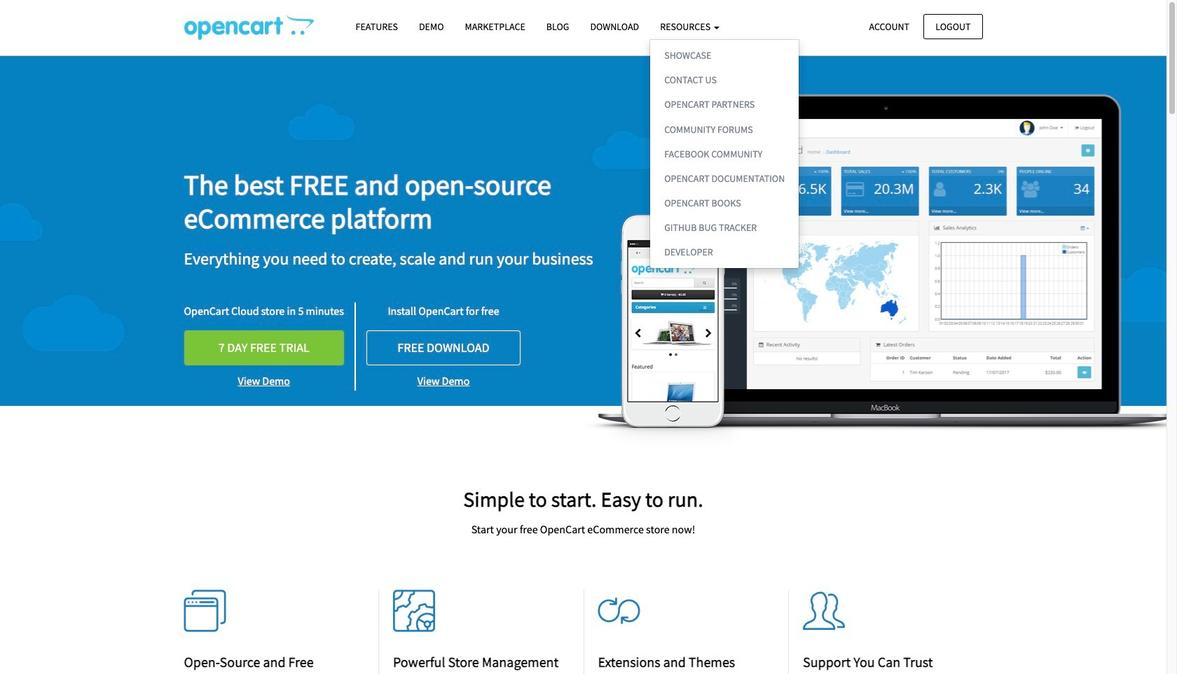 Task type: vqa. For each thing, say whether or not it's contained in the screenshot.
OpenCart - Open Source Shopping Cart Solution image
yes



Task type: locate. For each thing, give the bounding box(es) containing it.
opencart - open source shopping cart solution image
[[184, 15, 314, 40]]



